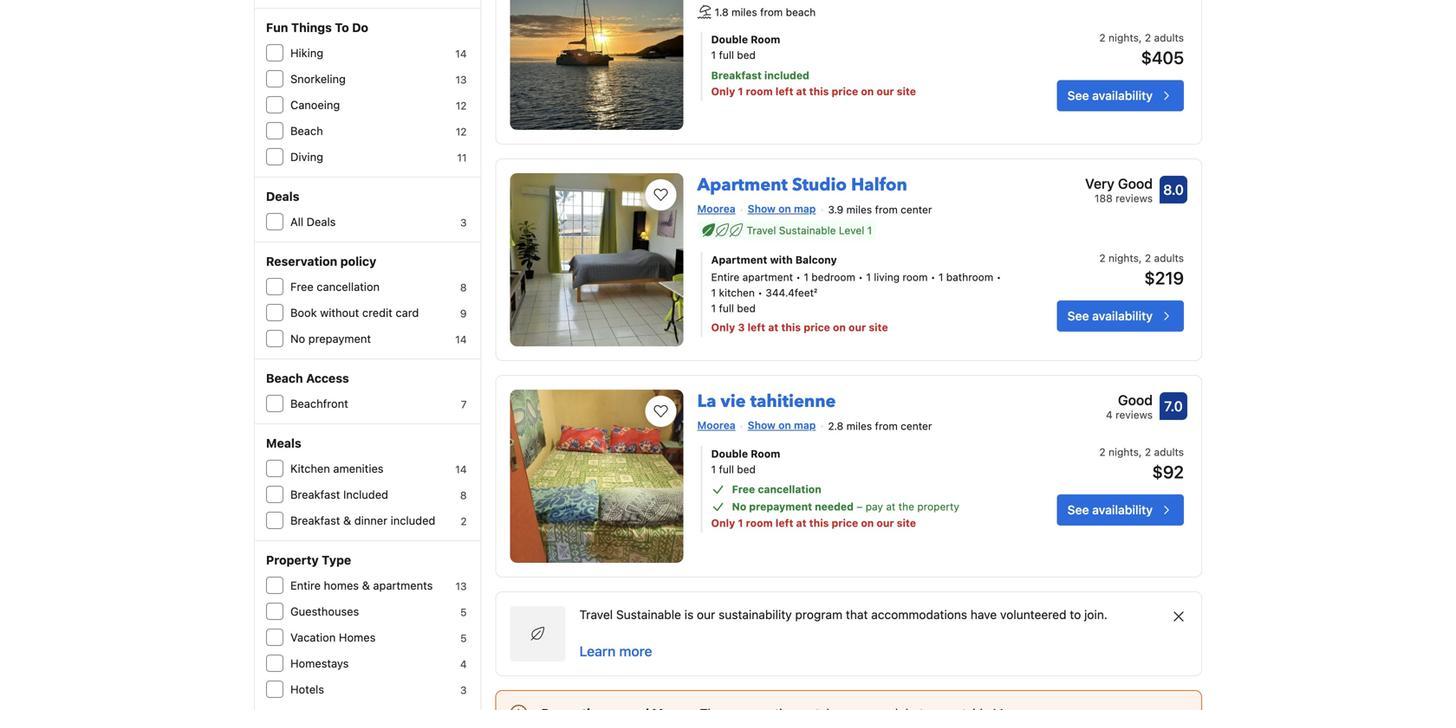 Task type: describe. For each thing, give the bounding box(es) containing it.
0 horizontal spatial included
[[391, 514, 435, 527]]

good 4 reviews
[[1106, 392, 1153, 421]]

do
[[352, 20, 368, 35]]

1 vertical spatial deals
[[307, 215, 336, 228]]

bedroom
[[812, 271, 855, 284]]

policy
[[340, 254, 376, 269]]

bed inside the double room 1 full bed breakfast included only 1 room left at this price on our site
[[737, 49, 756, 61]]

without
[[320, 306, 359, 319]]

nights for la vie tahitienne
[[1109, 446, 1139, 459]]

to
[[1070, 608, 1081, 622]]

entire inside the apartment with balcony entire apartment • 1 bedroom • 1 living room • 1 bathroom • 1 kitchen • 344.4feet² 1 full bed only 3 left at this price on our site
[[711, 271, 740, 284]]

adults for apartment studio halfon
[[1154, 252, 1184, 264]]

show on map for vie
[[748, 419, 816, 431]]

double room 1 full bed breakfast included only 1 room left at this price on our site
[[711, 33, 916, 98]]

center for tahitienne
[[901, 420, 932, 433]]

learn more
[[579, 643, 652, 660]]

• up 344.4feet²
[[796, 271, 801, 284]]

• left bathroom
[[931, 271, 936, 284]]

7.0
[[1164, 398, 1183, 415]]

price inside the apartment with balcony entire apartment • 1 bedroom • 1 living room • 1 bathroom • 1 kitchen • 344.4feet² 1 full bed only 3 left at this price on our site
[[804, 322, 830, 334]]

reviews inside very good 188 reviews
[[1116, 192, 1153, 204]]

dinner
[[354, 514, 387, 527]]

$219
[[1144, 268, 1184, 288]]

bathroom
[[946, 271, 993, 284]]

hotels
[[290, 683, 324, 696]]

1 see availability link from the top
[[1057, 80, 1184, 111]]

room inside the apartment with balcony entire apartment • 1 bedroom • 1 living room • 1 bathroom • 1 kitchen • 344.4feet² 1 full bed only 3 left at this price on our site
[[903, 271, 928, 284]]

8 for free cancellation
[[460, 282, 467, 294]]

property type
[[266, 553, 351, 568]]

on inside the double room 1 full bed breakfast included only 1 room left at this price on our site
[[861, 85, 874, 98]]

volunteered
[[1000, 608, 1067, 622]]

• right bathroom
[[996, 271, 1001, 284]]

adults inside 2 nights , 2 adults $405
[[1154, 32, 1184, 44]]

kitchen amenities
[[290, 462, 384, 475]]

at inside the double room 1 full bed breakfast included only 1 room left at this price on our site
[[796, 85, 807, 98]]

full inside the double room 1 full bed breakfast included only 1 room left at this price on our site
[[719, 49, 734, 61]]

book
[[290, 306, 317, 319]]

canoeing
[[290, 98, 340, 111]]

very
[[1085, 175, 1115, 192]]

with
[[770, 254, 793, 266]]

homestays
[[290, 657, 349, 670]]

1.8
[[715, 6, 729, 18]]

apartment with balcony entire apartment • 1 bedroom • 1 living room • 1 bathroom • 1 kitchen • 344.4feet² 1 full bed only 3 left at this price on our site
[[711, 254, 1001, 334]]

needed
[[815, 501, 854, 513]]

no prepayment
[[290, 332, 371, 345]]

–
[[857, 501, 863, 513]]

see availability link for apartment studio halfon
[[1057, 301, 1184, 332]]

apartment for apartment studio halfon
[[697, 173, 788, 197]]

map for tahitienne
[[794, 419, 816, 431]]

no prepayment needed – pay at the property
[[732, 501, 959, 513]]

3 only from the top
[[711, 518, 735, 530]]

0 horizontal spatial &
[[343, 514, 351, 527]]

show for vie
[[748, 419, 776, 431]]

travel sustainable is our sustainability program that accommodations have volunteered to join.
[[579, 608, 1108, 622]]

snorkeling
[[290, 72, 346, 85]]

balcony
[[795, 254, 837, 266]]

living
[[874, 271, 900, 284]]

, for apartment studio halfon
[[1139, 252, 1142, 264]]

double for double room 1 full bed breakfast included only 1 room left at this price on our site
[[711, 33, 748, 46]]

2 vertical spatial site
[[897, 518, 916, 530]]

halfon
[[851, 173, 907, 197]]

13 for snorkeling
[[455, 74, 467, 86]]

5 for guesthouses
[[460, 607, 467, 619]]

7
[[461, 399, 467, 411]]

double room link for $405
[[711, 32, 1004, 47]]

2 vertical spatial this
[[809, 518, 829, 530]]

3 full from the top
[[719, 464, 734, 476]]

8 for breakfast included
[[460, 490, 467, 502]]

left inside the apartment with balcony entire apartment • 1 bedroom • 1 living room • 1 bathroom • 1 kitchen • 344.4feet² 1 full bed only 3 left at this price on our site
[[748, 322, 765, 334]]

1 see from the top
[[1067, 88, 1089, 103]]

2 vertical spatial left
[[776, 518, 793, 530]]

apartment for apartment with balcony entire apartment • 1 bedroom • 1 living room • 1 bathroom • 1 kitchen • 344.4feet² 1 full bed only 3 left at this price on our site
[[711, 254, 767, 266]]

is
[[684, 608, 694, 622]]

all
[[290, 215, 303, 228]]

beach access
[[266, 371, 349, 386]]

1 vertical spatial free cancellation
[[732, 484, 821, 496]]

1 full bed
[[711, 464, 756, 476]]

amenities
[[333, 462, 384, 475]]

good element
[[1106, 390, 1153, 411]]

tahitienne
[[750, 390, 836, 414]]

, inside 2 nights , 2 adults $405
[[1139, 32, 1142, 44]]

show on map for studio
[[748, 203, 816, 215]]

studio
[[792, 173, 847, 197]]

0 vertical spatial deals
[[266, 189, 299, 204]]

1 vertical spatial 4
[[460, 659, 467, 671]]

diving
[[290, 150, 323, 163]]

property
[[266, 553, 319, 568]]

scored 7.0 element
[[1160, 392, 1187, 420]]

beachfront
[[290, 397, 348, 410]]

vacation
[[290, 631, 336, 644]]

beach
[[786, 6, 816, 18]]

card
[[396, 306, 419, 319]]

nights inside 2 nights , 2 adults $405
[[1109, 32, 1139, 44]]

sustainability
[[719, 608, 792, 622]]

14 for fun things to do
[[455, 48, 467, 60]]

breakfast for breakfast included
[[290, 488, 340, 501]]

room for double room 1 full bed breakfast included only 1 room left at this price on our site
[[751, 33, 780, 46]]

apartment with balcony link
[[711, 252, 1004, 268]]

2.8
[[828, 420, 844, 433]]

miles for la vie tahitienne
[[846, 420, 872, 433]]

our inside the apartment with balcony entire apartment • 1 bedroom • 1 living room • 1 bathroom • 1 kitchen • 344.4feet² 1 full bed only 3 left at this price on our site
[[849, 322, 866, 334]]

3.9 miles from center
[[828, 204, 932, 216]]

2 14 from the top
[[455, 334, 467, 346]]

2 vertical spatial price
[[832, 518, 858, 530]]

12 for canoeing
[[456, 100, 467, 112]]

• down apartment with balcony link
[[858, 271, 863, 284]]

included inside the double room 1 full bed breakfast included only 1 room left at this price on our site
[[764, 69, 809, 82]]

this inside the apartment with balcony entire apartment • 1 bedroom • 1 living room • 1 bathroom • 1 kitchen • 344.4feet² 1 full bed only 3 left at this price on our site
[[781, 322, 801, 334]]

kitchen
[[719, 287, 755, 299]]

1 vertical spatial cancellation
[[758, 484, 821, 496]]

apartments
[[373, 579, 433, 592]]

0 vertical spatial cancellation
[[317, 280, 380, 293]]

0 vertical spatial from
[[760, 6, 783, 18]]

2 vertical spatial room
[[746, 518, 773, 530]]

double for double room
[[711, 448, 748, 460]]

travel for travel sustainable level 1
[[747, 225, 776, 237]]

type
[[322, 553, 351, 568]]

this inside the double room 1 full bed breakfast included only 1 room left at this price on our site
[[809, 85, 829, 98]]

site inside the apartment with balcony entire apartment • 1 bedroom • 1 living room • 1 bathroom • 1 kitchen • 344.4feet² 1 full bed only 3 left at this price on our site
[[869, 322, 888, 334]]

learn
[[579, 643, 616, 660]]

more
[[619, 643, 652, 660]]

at left the
[[886, 501, 896, 513]]

3.9
[[828, 204, 843, 216]]

join.
[[1084, 608, 1108, 622]]

on inside the apartment with balcony entire apartment • 1 bedroom • 1 living room • 1 bathroom • 1 kitchen • 344.4feet² 1 full bed only 3 left at this price on our site
[[833, 322, 846, 334]]

guesthouses
[[290, 605, 359, 618]]

12 for beach
[[456, 126, 467, 138]]

fun things to do
[[266, 20, 368, 35]]

accommodations
[[871, 608, 967, 622]]

vie
[[721, 390, 746, 414]]

2 nights , 2 adults $219
[[1099, 252, 1184, 288]]

access
[[306, 371, 349, 386]]

kitchen
[[290, 462, 330, 475]]

0 horizontal spatial free cancellation
[[290, 280, 380, 293]]

pay
[[866, 501, 883, 513]]

only inside the double room 1 full bed breakfast included only 1 room left at this price on our site
[[711, 85, 735, 98]]

, for la vie tahitienne
[[1139, 446, 1142, 459]]

2 nights , 2 adults $405
[[1099, 32, 1184, 68]]

sustainable for level
[[779, 225, 836, 237]]

meals
[[266, 436, 301, 451]]

level
[[839, 225, 864, 237]]

344.4feet²
[[766, 287, 817, 299]]

things
[[291, 20, 332, 35]]

breakfast included
[[290, 488, 388, 501]]

moorea for la
[[697, 419, 736, 431]]

la vie tahitienne
[[697, 390, 836, 414]]



Task type: locate. For each thing, give the bounding box(es) containing it.
3 inside the apartment with balcony entire apartment • 1 bedroom • 1 living room • 1 bathroom • 1 kitchen • 344.4feet² 1 full bed only 3 left at this price on our site
[[738, 322, 745, 334]]

that
[[846, 608, 868, 622]]

2 double room link from the top
[[711, 446, 1004, 462]]

adults inside 2 nights , 2 adults $219
[[1154, 252, 1184, 264]]

center
[[901, 204, 932, 216], [901, 420, 932, 433]]

1 room from the top
[[751, 33, 780, 46]]

availability for apartment studio halfon
[[1092, 309, 1153, 323]]

1 vertical spatial free
[[732, 484, 755, 496]]

prepayment
[[308, 332, 371, 345], [749, 501, 812, 513]]

$405
[[1141, 47, 1184, 68]]

apartment inside the apartment with balcony entire apartment • 1 bedroom • 1 living room • 1 bathroom • 1 kitchen • 344.4feet² 1 full bed only 3 left at this price on our site
[[711, 254, 767, 266]]

at
[[796, 85, 807, 98], [768, 322, 779, 334], [886, 501, 896, 513], [796, 518, 807, 530]]

adults up $92
[[1154, 446, 1184, 459]]

site inside the double room 1 full bed breakfast included only 1 room left at this price on our site
[[897, 85, 916, 98]]

1 vertical spatial miles
[[846, 204, 872, 216]]

0 vertical spatial double
[[711, 33, 748, 46]]

reviews inside 'good 4 reviews'
[[1116, 409, 1153, 421]]

0 vertical spatial adults
[[1154, 32, 1184, 44]]

1 show from the top
[[748, 203, 776, 215]]

included right dinner
[[391, 514, 435, 527]]

1 vertical spatial price
[[804, 322, 830, 334]]

1 vertical spatial 8
[[460, 490, 467, 502]]

availability for la vie tahitienne
[[1092, 503, 1153, 518]]

no for no prepayment needed – pay at the property
[[732, 501, 746, 513]]

0 horizontal spatial free
[[290, 280, 314, 293]]

1 horizontal spatial &
[[362, 579, 370, 592]]

moorea for apartment
[[697, 203, 736, 215]]

to
[[335, 20, 349, 35]]

1 vertical spatial room
[[751, 448, 780, 460]]

0 vertical spatial 3
[[460, 217, 467, 229]]

1 adults from the top
[[1154, 32, 1184, 44]]

nights inside 2 nights , 2 adults $219
[[1109, 252, 1139, 264]]

bed
[[737, 49, 756, 61], [737, 303, 756, 315], [737, 464, 756, 476]]

0 vertical spatial beach
[[290, 124, 323, 137]]

at down 344.4feet²
[[768, 322, 779, 334]]

see availability for apartment studio halfon
[[1067, 309, 1153, 323]]

miles up level
[[846, 204, 872, 216]]

entire down property type
[[290, 579, 321, 592]]

room down 1.8 miles from beach
[[746, 85, 773, 98]]

0 vertical spatial miles
[[732, 6, 757, 18]]

2 double from the top
[[711, 448, 748, 460]]

1 vertical spatial 3
[[738, 322, 745, 334]]

deals up all
[[266, 189, 299, 204]]

la
[[697, 390, 716, 414]]

3 see availability link from the top
[[1057, 495, 1184, 526]]

have
[[971, 608, 997, 622]]

at down no prepayment needed – pay at the property
[[796, 518, 807, 530]]

show for studio
[[748, 203, 776, 215]]

room for double room
[[751, 448, 780, 460]]

1 14 from the top
[[455, 48, 467, 60]]

14
[[455, 48, 467, 60], [455, 334, 467, 346], [455, 464, 467, 476]]

0 vertical spatial full
[[719, 49, 734, 61]]

0 vertical spatial left
[[776, 85, 793, 98]]

left down the kitchen at the top of the page
[[748, 322, 765, 334]]

only 1 room left at this price on our site
[[711, 518, 916, 530]]

breakfast inside the double room 1 full bed breakfast included only 1 room left at this price on our site
[[711, 69, 762, 82]]

free down reservation
[[290, 280, 314, 293]]

show on map
[[748, 203, 816, 215], [748, 419, 816, 431]]

full down 1.8
[[719, 49, 734, 61]]

, inside 2 nights , 2 adults $219
[[1139, 252, 1142, 264]]

1 vertical spatial this
[[781, 322, 801, 334]]

left down no prepayment needed – pay at the property
[[776, 518, 793, 530]]

3 see from the top
[[1067, 503, 1089, 518]]

full inside the apartment with balcony entire apartment • 1 bedroom • 1 living room • 1 bathroom • 1 kitchen • 344.4feet² 1 full bed only 3 left at this price on our site
[[719, 303, 734, 315]]

1 horizontal spatial prepayment
[[749, 501, 812, 513]]

breakfast down 1.8
[[711, 69, 762, 82]]

included
[[343, 488, 388, 501]]

this down needed
[[809, 518, 829, 530]]

2 only from the top
[[711, 322, 735, 334]]

2 see from the top
[[1067, 309, 1089, 323]]

show
[[748, 203, 776, 215], [748, 419, 776, 431]]

3 14 from the top
[[455, 464, 467, 476]]

1 vertical spatial breakfast
[[290, 488, 340, 501]]

see for halfon
[[1067, 309, 1089, 323]]

, down 'good 4 reviews'
[[1139, 446, 1142, 459]]

see availability link down 2 nights , 2 adults $219
[[1057, 301, 1184, 332]]

our
[[877, 85, 894, 98], [849, 322, 866, 334], [877, 518, 894, 530], [697, 608, 715, 622]]

& left dinner
[[343, 514, 351, 527]]

room
[[746, 85, 773, 98], [903, 271, 928, 284], [746, 518, 773, 530]]

1 vertical spatial see availability
[[1067, 309, 1153, 323]]

1 vertical spatial left
[[748, 322, 765, 334]]

nights
[[1109, 32, 1139, 44], [1109, 252, 1139, 264], [1109, 446, 1139, 459]]

map down tahitienne
[[794, 419, 816, 431]]

1 vertical spatial moorea
[[697, 419, 736, 431]]

3 see availability from the top
[[1067, 503, 1153, 518]]

3 bed from the top
[[737, 464, 756, 476]]

adults for la vie tahitienne
[[1154, 446, 1184, 459]]

1 full from the top
[[719, 49, 734, 61]]

1 vertical spatial site
[[869, 322, 888, 334]]

1 8 from the top
[[460, 282, 467, 294]]

double up 1 full bed
[[711, 448, 748, 460]]

full down double room
[[719, 464, 734, 476]]

miles for apartment studio halfon
[[846, 204, 872, 216]]

0 horizontal spatial travel
[[579, 608, 613, 622]]

this down 344.4feet²
[[781, 322, 801, 334]]

0 vertical spatial site
[[897, 85, 916, 98]]

prepayment for no prepayment
[[308, 332, 371, 345]]

breakfast for breakfast & dinner included
[[290, 514, 340, 527]]

• down apartment
[[758, 287, 763, 299]]

show down apartment studio halfon
[[748, 203, 776, 215]]

1 double room link from the top
[[711, 32, 1004, 47]]

see availability down 2 nights , 2 adults $405
[[1067, 88, 1153, 103]]

bed down 1.8 miles from beach
[[737, 49, 756, 61]]

prepayment down without on the top
[[308, 332, 371, 345]]

see availability link down 2 nights , 2 adults $405
[[1057, 80, 1184, 111]]

no down 1 full bed
[[732, 501, 746, 513]]

included down beach
[[764, 69, 809, 82]]

9
[[460, 308, 467, 320]]

2 nights from the top
[[1109, 252, 1139, 264]]

cancellation
[[317, 280, 380, 293], [758, 484, 821, 496]]

3 for hotels
[[460, 685, 467, 697]]

apartment left studio
[[697, 173, 788, 197]]

1 vertical spatial from
[[875, 204, 898, 216]]

1 horizontal spatial entire
[[711, 271, 740, 284]]

0 vertical spatial sustainable
[[779, 225, 836, 237]]

double room link for $92
[[711, 446, 1004, 462]]

2 see availability link from the top
[[1057, 301, 1184, 332]]

left down beach
[[776, 85, 793, 98]]

1
[[711, 49, 716, 61], [738, 85, 743, 98], [867, 225, 872, 237], [804, 271, 809, 284], [866, 271, 871, 284], [939, 271, 943, 284], [711, 287, 716, 299], [711, 303, 716, 315], [711, 464, 716, 476], [738, 518, 743, 530]]

homes
[[339, 631, 376, 644]]

1 vertical spatial see availability link
[[1057, 301, 1184, 332]]

show down la vie tahitienne at the bottom
[[748, 419, 776, 431]]

show on map down apartment studio halfon
[[748, 203, 816, 215]]

1 bed from the top
[[737, 49, 756, 61]]

entire homes & apartments
[[290, 579, 433, 592]]

2 room from the top
[[751, 448, 780, 460]]

0 vertical spatial see
[[1067, 88, 1089, 103]]

only down 1 full bed
[[711, 518, 735, 530]]

room down 1 full bed
[[746, 518, 773, 530]]

this down beach
[[809, 85, 829, 98]]

3 nights from the top
[[1109, 446, 1139, 459]]

2.8 miles from center
[[828, 420, 932, 433]]

1 vertical spatial ,
[[1139, 252, 1142, 264]]

sustainable up the more
[[616, 608, 681, 622]]

5
[[460, 607, 467, 619], [460, 633, 467, 645]]

sustainable for is
[[616, 608, 681, 622]]

14 for meals
[[455, 464, 467, 476]]

1 vertical spatial travel
[[579, 608, 613, 622]]

0 vertical spatial 13
[[455, 74, 467, 86]]

2 vertical spatial only
[[711, 518, 735, 530]]

room right living in the top right of the page
[[903, 271, 928, 284]]

travel
[[747, 225, 776, 237], [579, 608, 613, 622]]

good right very at the right of the page
[[1118, 175, 1153, 192]]

miles right 2.8
[[846, 420, 872, 433]]

beach for beach access
[[266, 371, 303, 386]]

nights inside 2 nights , 2 adults $92
[[1109, 446, 1139, 459]]

free cancellation down double room
[[732, 484, 821, 496]]

full down the kitchen at the top of the page
[[719, 303, 734, 315]]

2 full from the top
[[719, 303, 734, 315]]

0 vertical spatial free cancellation
[[290, 280, 380, 293]]

left inside the double room 1 full bed breakfast included only 1 room left at this price on our site
[[776, 85, 793, 98]]

see availability link down 2 nights , 2 adults $92
[[1057, 495, 1184, 526]]

0 horizontal spatial prepayment
[[308, 332, 371, 345]]

0 vertical spatial &
[[343, 514, 351, 527]]

1 only from the top
[[711, 85, 735, 98]]

1 vertical spatial entire
[[290, 579, 321, 592]]

apartment studio halfon link
[[697, 166, 907, 197]]

from left beach
[[760, 6, 783, 18]]

at down beach
[[796, 85, 807, 98]]

on
[[861, 85, 874, 98], [778, 203, 791, 215], [833, 322, 846, 334], [778, 419, 791, 431], [861, 518, 874, 530]]

1 vertical spatial map
[[794, 419, 816, 431]]

moorea
[[697, 203, 736, 215], [697, 419, 736, 431]]

apartment inside apartment studio halfon link
[[697, 173, 788, 197]]

0 vertical spatial entire
[[711, 271, 740, 284]]

1 horizontal spatial 4
[[1106, 409, 1113, 421]]

1 horizontal spatial cancellation
[[758, 484, 821, 496]]

see availability for la vie tahitienne
[[1067, 503, 1153, 518]]

2 13 from the top
[[455, 581, 467, 593]]

0 vertical spatial only
[[711, 85, 735, 98]]

map for halfon
[[794, 203, 816, 215]]

good inside 'good 4 reviews'
[[1118, 392, 1153, 408]]

very good element
[[1085, 173, 1153, 194]]

1 , from the top
[[1139, 32, 1142, 44]]

2 nights , 2 adults $92
[[1099, 446, 1184, 482]]

fun
[[266, 20, 288, 35]]

nights for apartment studio halfon
[[1109, 252, 1139, 264]]

sustainable up balcony
[[779, 225, 836, 237]]

2 vertical spatial breakfast
[[290, 514, 340, 527]]

, down very good 188 reviews
[[1139, 252, 1142, 264]]

free down 1 full bed
[[732, 484, 755, 496]]

2 vertical spatial miles
[[846, 420, 872, 433]]

1 vertical spatial sustainable
[[616, 608, 681, 622]]

no down book
[[290, 332, 305, 345]]

1 map from the top
[[794, 203, 816, 215]]

0 horizontal spatial deals
[[266, 189, 299, 204]]

scored 8.0 element
[[1160, 176, 1187, 203]]

1 vertical spatial double room link
[[711, 446, 1004, 462]]

room inside the double room 1 full bed breakfast included only 1 room left at this price on our site
[[746, 85, 773, 98]]

2 vertical spatial 14
[[455, 464, 467, 476]]

apartment up the kitchen at the top of the page
[[711, 254, 767, 266]]

2 bed from the top
[[737, 303, 756, 315]]

at inside the apartment with balcony entire apartment • 1 bedroom • 1 living room • 1 bathroom • 1 kitchen • 344.4feet² 1 full bed only 3 left at this price on our site
[[768, 322, 779, 334]]

entire up the kitchen at the top of the page
[[711, 271, 740, 284]]

la vie tahitienne link
[[697, 383, 836, 414]]

learn more link
[[569, 631, 663, 672]]

2 12 from the top
[[456, 126, 467, 138]]

see availability down 2 nights , 2 adults $92
[[1067, 503, 1153, 518]]

la vie tahitienne image
[[510, 390, 683, 563]]

2 show on map from the top
[[748, 419, 816, 431]]

center right 2.8
[[901, 420, 932, 433]]

3 for all deals
[[460, 217, 467, 229]]

reservation policy
[[266, 254, 376, 269]]

all deals
[[290, 215, 336, 228]]

& right homes
[[362, 579, 370, 592]]

2 reviews from the top
[[1116, 409, 1153, 421]]

see for tahitienne
[[1067, 503, 1089, 518]]

1 vertical spatial full
[[719, 303, 734, 315]]

program
[[795, 608, 843, 622]]

1 double from the top
[[711, 33, 748, 46]]

13 up 11
[[455, 74, 467, 86]]

deals right all
[[307, 215, 336, 228]]

see availability link for la vie tahitienne
[[1057, 495, 1184, 526]]

travel up with at the top of page
[[747, 225, 776, 237]]

0 vertical spatial show on map
[[748, 203, 816, 215]]

reviews right 188
[[1116, 192, 1153, 204]]

beach up diving
[[290, 124, 323, 137]]

11
[[457, 152, 467, 164]]

adults up $405
[[1154, 32, 1184, 44]]

room inside the double room 1 full bed breakfast included only 1 room left at this price on our site
[[751, 33, 780, 46]]

2 center from the top
[[901, 420, 932, 433]]

0 vertical spatial 14
[[455, 48, 467, 60]]

0 vertical spatial show
[[748, 203, 776, 215]]

1 horizontal spatial travel
[[747, 225, 776, 237]]

0 vertical spatial double room link
[[711, 32, 1004, 47]]

bed inside the apartment with balcony entire apartment • 1 bedroom • 1 living room • 1 bathroom • 1 kitchen • 344.4feet² 1 full bed only 3 left at this price on our site
[[737, 303, 756, 315]]

0 vertical spatial included
[[764, 69, 809, 82]]

1 moorea from the top
[[697, 203, 736, 215]]

beach
[[290, 124, 323, 137], [266, 371, 303, 386]]

reviews left 7.0
[[1116, 409, 1153, 421]]

from for la vie tahitienne
[[875, 420, 898, 433]]

very good 188 reviews
[[1085, 175, 1153, 204]]

2 vertical spatial availability
[[1092, 503, 1153, 518]]

1 vertical spatial apartment
[[711, 254, 767, 266]]

prepayment for no prepayment needed – pay at the property
[[749, 501, 812, 513]]

credit
[[362, 306, 393, 319]]

2 vertical spatial nights
[[1109, 446, 1139, 459]]

1 vertical spatial prepayment
[[749, 501, 812, 513]]

3 availability from the top
[[1092, 503, 1153, 518]]

from right 2.8
[[875, 420, 898, 433]]

0 vertical spatial 4
[[1106, 409, 1113, 421]]

1 vertical spatial reviews
[[1116, 409, 1153, 421]]

map up "travel sustainable level 1"
[[794, 203, 816, 215]]

0 vertical spatial 8
[[460, 282, 467, 294]]

0 vertical spatial room
[[751, 33, 780, 46]]

only down the kitchen at the top of the page
[[711, 322, 735, 334]]

our inside the double room 1 full bed breakfast included only 1 room left at this price on our site
[[877, 85, 894, 98]]

1 horizontal spatial included
[[764, 69, 809, 82]]

room up 1 full bed
[[751, 448, 780, 460]]

breakfast down "kitchen" at the bottom left
[[290, 488, 340, 501]]

sustainable
[[779, 225, 836, 237], [616, 608, 681, 622]]

1 show on map from the top
[[748, 203, 816, 215]]

2 adults from the top
[[1154, 252, 1184, 264]]

only inside the apartment with balcony entire apartment • 1 bedroom • 1 living room • 1 bathroom • 1 kitchen • 344.4feet² 1 full bed only 3 left at this price on our site
[[711, 322, 735, 334]]

apartment
[[697, 173, 788, 197], [711, 254, 767, 266]]

3 , from the top
[[1139, 446, 1142, 459]]

1 5 from the top
[[460, 607, 467, 619]]

see availability link
[[1057, 80, 1184, 111], [1057, 301, 1184, 332], [1057, 495, 1184, 526]]

availability down 2 nights , 2 adults $219
[[1092, 309, 1153, 323]]

4 inside 'good 4 reviews'
[[1106, 409, 1113, 421]]

bed down double room
[[737, 464, 756, 476]]

188
[[1095, 192, 1113, 204]]

double down 1.8
[[711, 33, 748, 46]]

13 right apartments
[[455, 581, 467, 593]]

0 vertical spatial 5
[[460, 607, 467, 619]]

2 good from the top
[[1118, 392, 1153, 408]]

1.8 miles from beach
[[715, 6, 816, 18]]

$92
[[1152, 462, 1184, 482]]

room down 1.8 miles from beach
[[751, 33, 780, 46]]

good left 7.0
[[1118, 392, 1153, 408]]

availability down 2 nights , 2 adults $92
[[1092, 503, 1153, 518]]

reservation
[[266, 254, 337, 269]]

from
[[760, 6, 783, 18], [875, 204, 898, 216], [875, 420, 898, 433]]

1 center from the top
[[901, 204, 932, 216]]

2 vertical spatial see
[[1067, 503, 1089, 518]]

beach left access
[[266, 371, 303, 386]]

free cancellation up without on the top
[[290, 280, 380, 293]]

free cancellation
[[290, 280, 380, 293], [732, 484, 821, 496]]

2 vertical spatial from
[[875, 420, 898, 433]]

apartment studio halfon image
[[510, 173, 683, 346]]

from down halfon
[[875, 204, 898, 216]]

8.0
[[1163, 181, 1184, 198]]

4
[[1106, 409, 1113, 421], [460, 659, 467, 671]]

availability down 2 nights , 2 adults $405
[[1092, 88, 1153, 103]]

2 8 from the top
[[460, 490, 467, 502]]

1 availability from the top
[[1092, 88, 1153, 103]]

2 map from the top
[[794, 419, 816, 431]]

no for no prepayment
[[290, 332, 305, 345]]

0 vertical spatial apartment
[[697, 173, 788, 197]]

1 horizontal spatial free
[[732, 484, 755, 496]]

double room link
[[711, 32, 1004, 47], [711, 446, 1004, 462]]

1 vertical spatial &
[[362, 579, 370, 592]]

double room link down 2.8
[[711, 446, 1004, 462]]

0 vertical spatial moorea
[[697, 203, 736, 215]]

0 horizontal spatial cancellation
[[317, 280, 380, 293]]

0 vertical spatial room
[[746, 85, 773, 98]]

1 good from the top
[[1118, 175, 1153, 192]]

from for apartment studio halfon
[[875, 204, 898, 216]]

vacation homes
[[290, 631, 376, 644]]

beach for beach
[[290, 124, 323, 137]]

the
[[899, 501, 914, 513]]

2 moorea from the top
[[697, 419, 736, 431]]

, up $405
[[1139, 32, 1142, 44]]

double inside the double room 1 full bed breakfast included only 1 room left at this price on our site
[[711, 33, 748, 46]]

see availability down 2 nights , 2 adults $219
[[1067, 309, 1153, 323]]

adults up $219
[[1154, 252, 1184, 264]]

double room link down beach
[[711, 32, 1004, 47]]

adults
[[1154, 32, 1184, 44], [1154, 252, 1184, 264], [1154, 446, 1184, 459]]

entire
[[711, 271, 740, 284], [290, 579, 321, 592]]

2 , from the top
[[1139, 252, 1142, 264]]

1 nights from the top
[[1109, 32, 1139, 44]]

13
[[455, 74, 467, 86], [455, 581, 467, 593]]

0 horizontal spatial entire
[[290, 579, 321, 592]]

2 vertical spatial ,
[[1139, 446, 1142, 459]]

cancellation up the only 1 room left at this price on our site on the bottom
[[758, 484, 821, 496]]

0 vertical spatial nights
[[1109, 32, 1139, 44]]

prepayment up the only 1 room left at this price on our site on the bottom
[[749, 501, 812, 513]]

0 vertical spatial 12
[[456, 100, 467, 112]]

miles right 1.8
[[732, 6, 757, 18]]

0 vertical spatial see availability link
[[1057, 80, 1184, 111]]

0 vertical spatial no
[[290, 332, 305, 345]]

2 vertical spatial see availability link
[[1057, 495, 1184, 526]]

1 see availability from the top
[[1067, 88, 1153, 103]]

1 horizontal spatial deals
[[307, 215, 336, 228]]

see
[[1067, 88, 1089, 103], [1067, 309, 1089, 323], [1067, 503, 1089, 518]]

apartment studio halfon
[[697, 173, 907, 197]]

cancellation up book without credit card at the top left
[[317, 280, 380, 293]]

property
[[917, 501, 959, 513]]

1 12 from the top
[[456, 100, 467, 112]]

2 5 from the top
[[460, 633, 467, 645]]

1 13 from the top
[[455, 74, 467, 86]]

13 for entire homes & apartments
[[455, 581, 467, 593]]

only down 1.8
[[711, 85, 735, 98]]

5 for vacation homes
[[460, 633, 467, 645]]

this
[[809, 85, 829, 98], [781, 322, 801, 334], [809, 518, 829, 530]]

0 horizontal spatial 4
[[460, 659, 467, 671]]

0 vertical spatial price
[[832, 85, 858, 98]]

travel up learn
[[579, 608, 613, 622]]

1 reviews from the top
[[1116, 192, 1153, 204]]

adults inside 2 nights , 2 adults $92
[[1154, 446, 1184, 459]]

good inside very good 188 reviews
[[1118, 175, 1153, 192]]

center for halfon
[[901, 204, 932, 216]]

1 vertical spatial good
[[1118, 392, 1153, 408]]

good
[[1118, 175, 1153, 192], [1118, 392, 1153, 408]]

tiva catamaran moorea image
[[510, 0, 683, 130]]

0 vertical spatial bed
[[737, 49, 756, 61]]

1 vertical spatial availability
[[1092, 309, 1153, 323]]

0 vertical spatial this
[[809, 85, 829, 98]]

1 horizontal spatial no
[[732, 501, 746, 513]]

breakfast down breakfast included
[[290, 514, 340, 527]]

1 vertical spatial 13
[[455, 581, 467, 593]]

2 availability from the top
[[1092, 309, 1153, 323]]

2 show from the top
[[748, 419, 776, 431]]

1 vertical spatial nights
[[1109, 252, 1139, 264]]

travel for travel sustainable is our sustainability program that accommodations have volunteered to join.
[[579, 608, 613, 622]]

center down halfon
[[901, 204, 932, 216]]

2 see availability from the top
[[1067, 309, 1153, 323]]

price inside the double room 1 full bed breakfast included only 1 room left at this price on our site
[[832, 85, 858, 98]]

0 vertical spatial reviews
[[1116, 192, 1153, 204]]

show on map down tahitienne
[[748, 419, 816, 431]]

bed down the kitchen at the top of the page
[[737, 303, 756, 315]]

, inside 2 nights , 2 adults $92
[[1139, 446, 1142, 459]]

3 adults from the top
[[1154, 446, 1184, 459]]



Task type: vqa. For each thing, say whether or not it's contained in the screenshot.
the bottommost Only
yes



